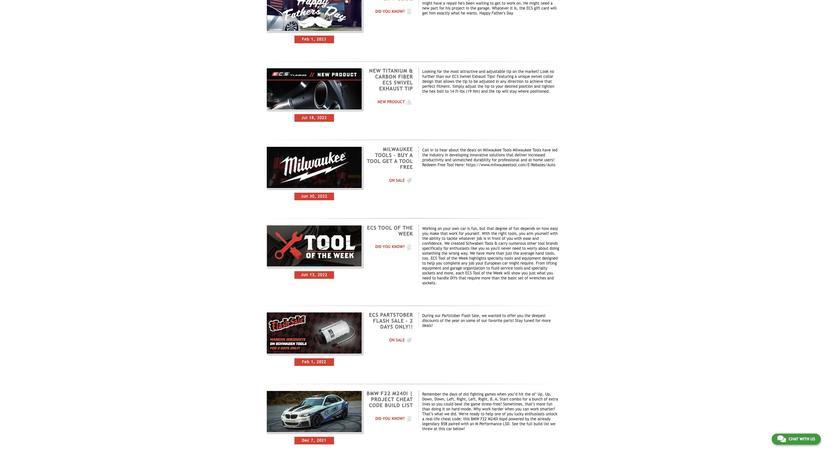 Task type: describe. For each thing, give the bounding box(es) containing it.
2 vertical spatial we
[[551, 422, 556, 426]]

to down european
[[487, 266, 490, 271]]

and down require.
[[524, 266, 531, 271]]

m240i inside remember the days of old fighting games when you'd hit the ol' up, up, down, down, left, right, left, right, b, a, start combo for a bunch of extra lives so you could beat the game stress-free? sometimes, that's more fun than doing it on hard-mode. why work harder when you can work smarter? that's what we did. we're ready to help one of you lucky enthusiasts unlock a real-life cheat code: this bmw f22 m240i 6spd powered by the already legendary b58 paired with an m performance lsd. see the full build list we threw at this car below!
[[488, 417, 498, 421]]

of inside ecs tool of the week
[[394, 225, 401, 231]]

developing
[[450, 153, 469, 157]]

any inside working on your own car is fun, but that degree of fun depends on how easy you make that work for yourself. with the right tools, you arm yourself with the ability to tackle whatever job is in front of you with ease and confidence. we created schwaben tools & carry numerous other tool brands specifically for enthusiasts like you so you'll never need to worry about doing something the wrong way.  we have more than just the average hand tools, too. ecs tool of the week highlights specialty tools and equipment designed to help you complete any job your european car might require. from lifting equipment and garage organization to fluid service tools and specialty sockets and more, each ecs tool of the week will show you just what you need to handle diys that require more than the basic set of wrenches and sockets.
[[462, 261, 468, 266]]

but
[[480, 226, 486, 231]]

you down working
[[422, 231, 429, 236]]

game
[[471, 402, 481, 407]]

for down tackle
[[444, 246, 449, 251]]

the up developing
[[460, 148, 466, 153]]

a right get
[[394, 158, 398, 164]]

1 vertical spatial we
[[445, 412, 450, 416]]

the left most
[[444, 69, 449, 74]]

milwaukee tools - buy a tool get a tool free image
[[266, 146, 363, 189]]

1 vertical spatial when
[[505, 407, 515, 412]]

the up front
[[492, 231, 497, 236]]

bolt
[[437, 89, 444, 94]]

than down you'll
[[496, 251, 504, 256]]

to up average
[[522, 246, 526, 251]]

beat
[[455, 402, 463, 407]]

tools inside the milwaukee tools - buy a tool get a tool free
[[375, 152, 392, 158]]

of up complete
[[447, 256, 450, 261]]

deepest
[[532, 314, 546, 318]]

tools inside working on your own car is fun, but that degree of fun depends on how easy you make that work for yourself. with the right tools, you arm yourself with the ability to tackle whatever job is in front of you with ease and confidence. we created schwaben tools & carry numerous other tool brands specifically for enthusiasts like you so you'll never need to worry about doing something the wrong way.  we have more than just the average hand tools, too. ecs tool of the week highlights specialty tools and equipment designed to help you complete any job your european car might require. from lifting equipment and garage organization to fluid service tools and specialty sockets and more, each ecs tool of the week will show you just what you need to handle diys that require more than the basic set of wrenches and sockets.
[[485, 241, 494, 246]]

the right the 'by'
[[531, 417, 537, 421]]

about inside call in to hear about the deals on milwaukee tools  milwaukee tools have led the industry in developing innovative solutions that deliver increased productivity and unmatched durability for professional and at home users! redeem free tool here: https://www.milwaukeetool.com/e-rebates/auto
[[449, 148, 459, 153]]

too.
[[422, 256, 430, 261]]

2022 for ecs tool of the week
[[318, 272, 328, 277]]

the left wrong
[[442, 251, 448, 256]]

product
[[387, 100, 405, 104]]

cheat
[[441, 417, 451, 421]]

a right buy
[[410, 152, 413, 158]]

1 did from the top
[[376, 9, 382, 14]]

the up simply
[[456, 79, 462, 84]]

the up confidence. on the right of the page
[[422, 236, 428, 241]]

swivel inside new titanium & carbon fiber ecs swivel exhaust tip
[[394, 80, 413, 86]]

than inside the 'looking for the most attractive and adjustable tip on the market? look no further than our ecs swivel exhaust tips!  featuring a unique swivel collar design that allows the tip to be adjusted in any direction to achieve that perfect fitment. simply adjust the tip to your desired position and tighten the hex bolt to 14 ft-lbs (19 nm) and the tip will stay where positioned.'
[[436, 74, 444, 79]]

dec 7, 2021 link
[[266, 390, 363, 444]]

performance
[[480, 422, 502, 426]]

2022 for ecs partstober flash sale - 2 days only!!
[[317, 360, 327, 364]]

and up more,
[[443, 266, 449, 271]]

to up position
[[525, 79, 529, 84]]

tip left stay
[[496, 89, 501, 94]]

of right discounts
[[440, 319, 444, 323]]

adjust
[[466, 84, 477, 89]]

on up make
[[438, 226, 442, 231]]

partstober inside during our partstober flash sale, we wanted to offer you the deepest discounts of the year on some of our favorite parts! stay tuned for more deals!
[[442, 314, 461, 318]]

0 horizontal spatial tools,
[[508, 231, 518, 236]]

make
[[430, 231, 439, 236]]

14
[[450, 89, 454, 94]]

users!
[[544, 158, 555, 162]]

0 horizontal spatial job
[[469, 261, 475, 266]]

you down lifting
[[547, 271, 553, 276]]

positioned.
[[530, 89, 550, 94]]

you inside during our partstober flash sale, we wanted to offer you the deepest discounts of the year on some of our favorite parts! stay tuned for more deals!
[[517, 314, 524, 318]]

enthusiasts inside remember the days of old fighting games when you'd hit the ol' up, up, down, down, left, right, left, right, b, a, start combo for a bunch of extra lives so you could beat the game stress-free? sometimes, that's more fun than doing it on hard-mode. why work harder when you can work smarter? that's what we did. we're ready to help one of you lucky enthusiasts unlock a real-life cheat code: this bmw f22 m240i 6spd powered by the already legendary b58 paired with an m performance lsd. see the full build list we threw at this car below!
[[525, 412, 545, 416]]

doing inside working on your own car is fun, but that degree of fun depends on how easy you make that work for yourself. with the right tools, you arm yourself with the ability to tackle whatever job is in front of you with ease and confidence. we created schwaben tools & carry numerous other tool brands specifically for enthusiasts like you so you'll never need to worry about doing something the wrong way.  we have more than just the average hand tools, too. ecs tool of the week highlights specialty tools and equipment designed to help you complete any job your european car might require. from lifting equipment and garage organization to fluid service tools and specialty sockets and more, each ecs tool of the week will show you just what you need to handle diys that require more than the basic set of wrenches and sockets.
[[550, 246, 560, 251]]

2 horizontal spatial week
[[493, 271, 503, 276]]

design
[[422, 79, 434, 84]]

1 horizontal spatial need
[[513, 246, 521, 251]]

led
[[552, 148, 558, 153]]

the up nm)
[[478, 84, 484, 89]]

30,
[[310, 194, 316, 199]]

exhaust inside new titanium & carbon fiber ecs swivel exhaust tip
[[379, 86, 403, 92]]

buy
[[398, 152, 408, 158]]

why
[[474, 407, 481, 412]]

offer
[[507, 314, 516, 318]]

bmw f22 m240i | project cheat code build list
[[367, 390, 413, 408]]

collar
[[544, 74, 554, 79]]

0 vertical spatial car
[[461, 226, 466, 231]]

- inside ecs partstober flash sale - 2 days only!!
[[406, 318, 408, 324]]

flash inside ecs partstober flash sale - 2 days only!!
[[373, 318, 390, 324]]

flash inside during our partstober flash sale, we wanted to offer you the deepest discounts of the year on some of our favorite parts! stay tuned for more deals!
[[462, 314, 471, 318]]

code
[[369, 402, 383, 408]]

0 vertical spatial when
[[497, 392, 507, 397]]

on up 'yourself' on the right bottom
[[537, 226, 541, 231]]

project
[[371, 396, 395, 402]]

0 vertical spatial this
[[464, 417, 470, 421]]

7,
[[311, 438, 315, 443]]

2022 for milwaukee tools - buy a tool get a tool free
[[318, 194, 328, 199]]

of up carry
[[502, 236, 506, 241]]

tighten
[[542, 84, 555, 89]]

to left '14'
[[445, 89, 449, 94]]

(19
[[466, 89, 472, 94]]

|
[[410, 390, 413, 396]]

new titanium & carbon fiber ecs swivel exhaust tip
[[369, 68, 413, 92]]

most
[[451, 69, 459, 74]]

tool
[[538, 241, 545, 246]]

1 image
[[405, 337, 413, 344]]

0 vertical spatial tools
[[505, 256, 513, 261]]

4 image
[[405, 99, 413, 105]]

and up might
[[515, 256, 521, 261]]

and right wrenches
[[548, 276, 554, 280]]

direction
[[508, 79, 524, 84]]

the left days
[[443, 392, 449, 397]]

arm
[[527, 231, 534, 236]]

1 horizontal spatial week
[[459, 256, 468, 261]]

some
[[466, 319, 476, 323]]

1 horizontal spatial is
[[484, 236, 486, 241]]

the down wrong
[[452, 256, 458, 261]]

tools up increased
[[533, 148, 542, 153]]

rebates/auto
[[532, 163, 556, 167]]

durability
[[474, 158, 491, 162]]

bmw f22 m240i | project cheat code build list image
[[266, 390, 363, 433]]

0 vertical spatial job
[[477, 236, 483, 241]]

2 vertical spatial your
[[476, 261, 484, 266]]

1 horizontal spatial work
[[482, 407, 491, 412]]

and right nm)
[[481, 89, 488, 94]]

in right 'call'
[[430, 148, 434, 153]]

to down adjusted
[[491, 84, 495, 89]]

ecs tool of the week image
[[266, 225, 363, 267]]

tip up "featuring"
[[507, 69, 512, 74]]

jun 30, 2022
[[301, 194, 328, 199]]

and down achieve
[[534, 84, 541, 89]]

the down fluid
[[486, 271, 492, 276]]

know? for of
[[392, 245, 405, 249]]

to up adjust
[[469, 79, 473, 84]]

unique
[[518, 74, 530, 79]]

f22 inside bmw f22 m240i | project cheat code build list
[[381, 390, 391, 396]]

m240i inside bmw f22 m240i | project cheat code build list
[[393, 390, 408, 396]]

you up the lucky
[[516, 407, 522, 412]]

and up adjusted
[[479, 69, 486, 74]]

swivel
[[532, 74, 542, 79]]

tip up adjust
[[463, 79, 468, 84]]

will inside working on your own car is fun, but that degree of fun depends on how easy you make that work for yourself. with the right tools, you arm yourself with the ability to tackle whatever job is in front of you with ease and confidence. we created schwaben tools & carry numerous other tool brands specifically for enthusiasts like you so you'll never need to worry about doing something the wrong way.  we have more than just the average hand tools, too. ecs tool of the week highlights specialty tools and equipment designed to help you complete any job your european car might require. from lifting equipment and garage organization to fluid service tools and specialty sockets and more, each ecs tool of the week will show you just what you need to handle diys that require more than the basic set of wrenches and sockets.
[[504, 271, 511, 276]]

of down sale,
[[477, 319, 480, 323]]

the left "ol'"
[[525, 392, 531, 397]]

than inside remember the days of old fighting games when you'd hit the ol' up, up, down, down, left, right, left, right, b, a, start combo for a bunch of extra lives so you could beat the game stress-free? sometimes, that's more fun than doing it on hard-mode. why work harder when you can work smarter? that's what we did. we're ready to help one of you lucky enthusiasts unlock a real-life cheat code: this bmw f22 m240i 6spd powered by the already legendary b58 paired with an m performance lsd. see the full build list we threw at this car below!
[[422, 407, 430, 412]]

fun inside working on your own car is fun, but that degree of fun depends on how easy you make that work for yourself. with the right tools, you arm yourself with the ability to tackle whatever job is in front of you with ease and confidence. we created schwaben tools & carry numerous other tool brands specifically for enthusiasts like you so you'll never need to worry about doing something the wrong way.  we have more than just the average hand tools, too. ecs tool of the week highlights specialty tools and equipment designed to help you complete any job your european car might require. from lifting equipment and garage organization to fluid service tools and specialty sockets and more, each ecs tool of the week will show you just what you need to handle diys that require more than the basic set of wrenches and sockets.
[[514, 226, 520, 231]]

parts!
[[504, 319, 514, 323]]

list
[[402, 402, 413, 408]]

0 horizontal spatial equipment
[[422, 266, 442, 271]]

deals
[[467, 148, 477, 153]]

1 know? from the top
[[392, 9, 405, 14]]

feb 1, 2023
[[302, 37, 327, 42]]

the down the 'by'
[[520, 422, 526, 426]]

harder
[[492, 407, 504, 412]]

the left basic
[[501, 276, 507, 280]]

jun 13, 2022 link
[[266, 225, 363, 287]]

0 horizontal spatial we
[[445, 241, 450, 246]]

that up tackle
[[441, 231, 448, 236]]

deliver
[[515, 153, 527, 157]]

car for |
[[447, 427, 452, 431]]

swivel inside the 'looking for the most attractive and adjustable tip on the market? look no further than our ecs swivel exhaust tips!  featuring a unique swivel collar design that allows the tip to be adjusted in any direction to achieve that perfect fitment. simply adjust the tip to your desired position and tighten the hex bolt to 14 ft-lbs (19 nm) and the tip will stay where positioned.'
[[460, 74, 471, 79]]

know? for m240i
[[392, 416, 405, 421]]

that down each
[[459, 276, 466, 280]]

call in to hear about the deals on milwaukee tools  milwaukee tools have led the industry in developing innovative solutions that deliver increased productivity and unmatched durability for professional and at home users! redeem free tool here: https://www.milwaukeetool.com/e-rebates/auto
[[422, 148, 558, 167]]

to down too.
[[422, 261, 426, 266]]

it
[[442, 407, 445, 412]]

week inside ecs tool of the week
[[399, 231, 413, 237]]

of left old
[[459, 392, 462, 397]]

1 vertical spatial your
[[443, 226, 451, 231]]

that inside call in to hear about the deals on milwaukee tools  milwaukee tools have led the industry in developing innovative solutions that deliver increased productivity and unmatched durability for professional and at home users! redeem free tool here: https://www.milwaukeetool.com/e-rebates/auto
[[506, 153, 514, 157]]

attractive
[[460, 69, 478, 74]]

on inside call in to hear about the deals on milwaukee tools  milwaukee tools have led the industry in developing innovative solutions that deliver increased productivity and unmatched durability for professional and at home users! redeem free tool here: https://www.milwaukeetool.com/e-rebates/auto
[[478, 148, 482, 153]]

what inside remember the days of old fighting games when you'd hit the ol' up, up, down, down, left, right, left, right, b, a, start combo for a bunch of extra lives so you could beat the game stress-free? sometimes, that's more fun than doing it on hard-mode. why work harder when you can work smarter? that's what we did. we're ready to help one of you lucky enthusiasts unlock a real-life cheat code: this bmw f22 m240i 6spd powered by the already legendary b58 paired with an m performance lsd. see the full build list we threw at this car below!
[[435, 412, 443, 416]]

more down you'll
[[486, 251, 495, 256]]

6 image
[[405, 8, 413, 15]]

ecs inside ecs partstober flash sale - 2 days only!!
[[369, 312, 379, 318]]

of left extra
[[544, 397, 548, 402]]

in inside the 'looking for the most attractive and adjustable tip on the market? look no further than our ecs swivel exhaust tips!  featuring a unique swivel collar design that allows the tip to be adjusted in any direction to achieve that perfect fitment. simply adjust the tip to your desired position and tighten the hex bolt to 14 ft-lbs (19 nm) and the tip will stay where positioned.'
[[496, 79, 499, 84]]

to left tackle
[[442, 236, 446, 241]]

fitment.
[[437, 84, 452, 89]]

0 vertical spatial specialty
[[488, 256, 504, 261]]

of down organization
[[482, 271, 485, 276]]

new product
[[378, 100, 405, 104]]

unlock
[[546, 412, 558, 416]]

doing inside remember the days of old fighting games when you'd hit the ol' up, up, down, down, left, right, left, right, b, a, start combo for a bunch of extra lives so you could beat the game stress-free? sometimes, that's more fun than doing it on hard-mode. why work harder when you can work smarter? that's what we did. we're ready to help one of you lucky enthusiasts unlock a real-life cheat code: this bmw f22 m240i 6spd powered by the already legendary b58 paired with an m performance lsd. see the full build list we threw at this car below!
[[432, 407, 441, 412]]

legendary
[[422, 422, 440, 426]]

tools up professional on the right of the page
[[503, 148, 512, 153]]

exhaust inside the 'looking for the most attractive and adjustable tip on the market? look no further than our ecs swivel exhaust tips!  featuring a unique swivel collar design that allows the tip to be adjusted in any direction to achieve that perfect fitment. simply adjust the tip to your desired position and tighten the hex bolt to 14 ft-lbs (19 nm) and the tip will stay where positioned.'
[[472, 74, 486, 79]]

hand
[[536, 251, 544, 256]]

and up other
[[533, 236, 539, 241]]

for inside call in to hear about the deals on milwaukee tools  milwaukee tools have led the industry in developing innovative solutions that deliver increased productivity and unmatched durability for professional and at home users! redeem free tool here: https://www.milwaukeetool.com/e-rebates/auto
[[492, 158, 497, 162]]

ft-
[[456, 89, 460, 94]]

new titanium & carbon fiber ecs swivel exhaust tip image
[[266, 68, 363, 110]]

1 horizontal spatial milwaukee
[[483, 148, 502, 153]]

that up fitment.
[[435, 79, 442, 84]]

you up the ease
[[519, 231, 526, 236]]

and down deliver
[[521, 158, 527, 162]]

what inside working on your own car is fun, but that degree of fun depends on how easy you make that work for yourself. with the right tools, you arm yourself with the ability to tackle whatever job is in front of you with ease and confidence. we created schwaben tools & carry numerous other tool brands specifically for enthusiasts like you so you'll never need to worry about doing something the wrong way.  we have more than just the average hand tools, too. ecs tool of the week highlights specialty tools and equipment designed to help you complete any job your european car might require. from lifting equipment and garage organization to fluid service tools and specialty sockets and more, each ecs tool of the week will show you just what you need to handle diys that require more than the basic set of wrenches and sockets.
[[537, 271, 546, 276]]

bmw inside remember the days of old fighting games when you'd hit the ol' up, up, down, down, left, right, left, right, b, a, start combo for a bunch of extra lives so you could beat the game stress-free? sometimes, that's more fun than doing it on hard-mode. why work harder when you can work smarter? that's what we did. we're ready to help one of you lucky enthusiasts unlock a real-life cheat code: this bmw f22 m240i 6spd powered by the already legendary b58 paired with an m performance lsd. see the full build list we threw at this car below!
[[471, 417, 480, 421]]

start
[[500, 397, 509, 402]]

on inside remember the days of old fighting games when you'd hit the ol' up, up, down, down, left, right, left, right, b, a, start combo for a bunch of extra lives so you could beat the game stress-free? sometimes, that's more fun than doing it on hard-mode. why work harder when you can work smarter? that's what we did. we're ready to help one of you lucky enthusiasts unlock a real-life cheat code: this bmw f22 m240i 6spd powered by the already legendary b58 paired with an m performance lsd. see the full build list we threw at this car below!
[[446, 407, 451, 412]]

increased
[[529, 153, 546, 157]]

in down 'hear'
[[445, 153, 448, 157]]

have inside call in to hear about the deals on milwaukee tools  milwaukee tools have led the industry in developing innovative solutions that deliver increased productivity and unmatched durability for professional and at home users! redeem free tool here: https://www.milwaukeetool.com/e-rebates/auto
[[543, 148, 551, 153]]

1 vertical spatial just
[[529, 271, 536, 276]]

fluid
[[491, 266, 500, 271]]

you up it at the bottom
[[437, 402, 443, 407]]

days
[[450, 392, 458, 397]]

the up mode.
[[464, 402, 470, 407]]

than down fluid
[[492, 276, 500, 280]]

you up set at the bottom of page
[[522, 271, 528, 276]]

ability
[[430, 236, 441, 241]]

paired
[[449, 422, 460, 426]]

lsd.
[[503, 422, 511, 426]]

the down numerous
[[514, 251, 519, 256]]

for down the own at the right bottom of page
[[459, 231, 464, 236]]

1 you from the top
[[383, 9, 391, 14]]

nm)
[[473, 89, 480, 94]]

to inside remember the days of old fighting games when you'd hit the ol' up, up, down, down, left, right, left, right, b, a, start combo for a bunch of extra lives so you could beat the game stress-free? sometimes, that's more fun than doing it on hard-mode. why work harder when you can work smarter? that's what we did. we're ready to help one of you lucky enthusiasts unlock a real-life cheat code: this bmw f22 m240i 6spd powered by the already legendary b58 paired with an m performance lsd. see the full build list we threw at this car below!
[[481, 412, 485, 416]]

2021
[[317, 438, 327, 443]]

a up the that's
[[529, 397, 531, 402]]

1 horizontal spatial tools,
[[546, 251, 556, 256]]

ecs inside new titanium & carbon fiber ecs swivel exhaust tip
[[383, 80, 392, 86]]

will inside the 'looking for the most attractive and adjustable tip on the market? look no further than our ecs swivel exhaust tips!  featuring a unique swivel collar design that allows the tip to be adjusted in any direction to achieve that perfect fitment. simply adjust the tip to your desired position and tighten the hex bolt to 14 ft-lbs (19 nm) and the tip will stay where positioned.'
[[502, 89, 509, 94]]

ecs inside ecs tool of the week
[[367, 225, 377, 231]]

can
[[523, 407, 529, 412]]

with down easy
[[550, 231, 558, 236]]

life
[[434, 417, 440, 421]]

1 image
[[405, 177, 413, 184]]

a left the real-
[[422, 417, 425, 421]]

of up 6spd
[[502, 412, 506, 416]]

set
[[518, 276, 524, 280]]

unmatched
[[453, 158, 473, 162]]

1 vertical spatial we
[[470, 251, 475, 256]]

on sale for only!!
[[389, 338, 405, 342]]

0 horizontal spatial our
[[435, 314, 441, 318]]

the up tuned
[[525, 314, 531, 318]]

the up unique
[[518, 69, 524, 74]]

fun inside remember the days of old fighting games when you'd hit the ol' up, up, down, down, left, right, left, right, b, a, start combo for a bunch of extra lives so you could beat the game stress-free? sometimes, that's more fun than doing it on hard-mode. why work harder when you can work smarter? that's what we did. we're ready to help one of you lucky enthusiasts unlock a real-life cheat code: this bmw f22 m240i 6spd powered by the already legendary b58 paired with an m performance lsd. see the full build list we threw at this car below!
[[547, 402, 553, 407]]

the down perfect on the right top of page
[[422, 89, 428, 94]]

handle
[[437, 276, 449, 280]]

basic
[[508, 276, 517, 280]]

an
[[470, 422, 474, 426]]

call
[[422, 148, 429, 153]]

0 vertical spatial just
[[506, 251, 512, 256]]

so inside working on your own car is fun, but that degree of fun depends on how easy you make that work for yourself. with the right tools, you arm yourself with the ability to tackle whatever job is in front of you with ease and confidence. we created schwaben tools & carry numerous other tool brands specifically for enthusiasts like you so you'll never need to worry about doing something the wrong way.  we have more than just the average hand tools, too. ecs tool of the week highlights specialty tools and equipment designed to help you complete any job your european car might require. from lifting equipment and garage organization to fluid service tools and specialty sockets and more, each ecs tool of the week will show you just what you need to handle diys that require more than the basic set of wrenches and sockets.
[[486, 246, 490, 251]]

bmw inside bmw f22 m240i | project cheat code build list
[[367, 390, 379, 396]]

you down something
[[436, 261, 443, 266]]

with up numerous
[[514, 236, 522, 241]]

1 left, from the left
[[447, 397, 456, 402]]

deals!
[[422, 323, 433, 328]]

year
[[452, 319, 460, 323]]



Task type: vqa. For each thing, say whether or not it's contained in the screenshot.
vehicle within At Ecs Tuning We'Ve Assembled Multiple Kits Of All The Major Services To Help You Avoid Troublesome Hang-Ups And Costly Repairs In Order To Keep Your European Vehicle Performing At Its Best. From Assembled By Ecs Timing Service Kits And Oil Service Kits, To Automatic Transmission Service Kits And Everything In Between. Specifically Put Together By Ecs Tuning Specialists, Assembled By Ecs Kits Give You The Peace Of Mind That You Have All Of The Correct Parts To Get The Job Done.
no



Task type: locate. For each thing, give the bounding box(es) containing it.
you right like
[[479, 246, 485, 251]]

week down way.
[[459, 256, 468, 261]]

any down "featuring"
[[501, 79, 507, 84]]

just down never
[[506, 251, 512, 256]]

2022 right 30,
[[318, 194, 328, 199]]

2 horizontal spatial work
[[531, 407, 539, 412]]

jun left 30,
[[301, 194, 308, 199]]

1 vertical spatial did
[[376, 245, 382, 249]]

titanium
[[383, 68, 408, 74]]

equipment up sockets on the right bottom of the page
[[422, 266, 442, 271]]

remember
[[422, 392, 441, 397]]

down, up lives on the right bottom of page
[[422, 397, 434, 402]]

did for ecs
[[376, 245, 382, 249]]

feb inside feb 1, 2023 link
[[302, 37, 310, 42]]

know?
[[392, 9, 405, 14], [392, 245, 405, 249], [392, 416, 405, 421]]

have
[[543, 148, 551, 153], [477, 251, 485, 256]]

6 image for ecs tool of the week
[[405, 244, 413, 250]]

to down why
[[481, 412, 485, 416]]

1 vertical spatial tools,
[[546, 251, 556, 256]]

dec
[[302, 438, 310, 443]]

smarter?
[[540, 407, 556, 412]]

more,
[[444, 271, 455, 276]]

our inside the 'looking for the most attractive and adjustable tip on the market? look no further than our ecs swivel exhaust tips!  featuring a unique swivel collar design that allows the tip to be adjusted in any direction to achieve that perfect fitment. simply adjust the tip to your desired position and tighten the hex bolt to 14 ft-lbs (19 nm) and the tip will stay where positioned.'
[[445, 74, 451, 79]]

you down build
[[383, 416, 391, 421]]

hit
[[519, 392, 524, 397]]

up, up 'bunch'
[[538, 392, 544, 397]]

free down productivity
[[438, 163, 446, 167]]

that
[[435, 79, 442, 84], [545, 79, 552, 84], [506, 153, 514, 157], [487, 226, 494, 231], [441, 231, 448, 236], [459, 276, 466, 280]]

2 down, from the left
[[435, 397, 446, 402]]

simply
[[453, 84, 464, 89]]

so right lives on the right bottom of page
[[432, 402, 435, 407]]

when down the sometimes,
[[505, 407, 515, 412]]

only!!
[[395, 324, 413, 330]]

ecs partstober flash sale - 2 days only!! image
[[266, 312, 363, 354]]

0 horizontal spatial -
[[394, 152, 396, 158]]

ol'
[[532, 392, 537, 397]]

featuring
[[497, 74, 514, 79]]

on for get
[[389, 178, 395, 183]]

favorite
[[489, 319, 503, 323]]

1, left 2023
[[311, 37, 315, 42]]

2022 for new titanium & carbon fiber ecs swivel exhaust tip
[[318, 115, 327, 120]]

we up cheat
[[445, 412, 450, 416]]

1 vertical spatial tools
[[514, 266, 523, 271]]

help inside remember the days of old fighting games when you'd hit the ol' up, up, down, down, left, right, left, right, b, a, start combo for a bunch of extra lives so you could beat the game stress-free? sometimes, that's more fun than doing it on hard-mode. why work harder when you can work smarter? that's what we did. we're ready to help one of you lucky enthusiasts unlock a real-life cheat code: this bmw f22 m240i 6spd powered by the already legendary b58 paired with an m performance lsd. see the full build list we threw at this car below!
[[486, 412, 494, 416]]

3 did you know? from the top
[[376, 416, 405, 421]]

1 vertical spatial job
[[469, 261, 475, 266]]

0 horizontal spatial partstober
[[380, 312, 413, 318]]

1 vertical spatial exhaust
[[379, 86, 403, 92]]

1 horizontal spatial m240i
[[488, 417, 498, 421]]

18,
[[309, 115, 316, 120]]

3 you from the top
[[383, 416, 391, 421]]

2 vertical spatial did
[[376, 416, 382, 421]]

0 vertical spatial enthusiasts
[[450, 246, 470, 251]]

stress-
[[482, 402, 493, 407]]

the down adjusted
[[489, 89, 495, 94]]

sale for only!!
[[396, 338, 405, 342]]

to up the sockets.
[[432, 276, 436, 280]]

job up schwaben
[[477, 236, 483, 241]]

than
[[436, 74, 444, 79], [496, 251, 504, 256], [492, 276, 500, 280], [422, 407, 430, 412]]

extra
[[549, 397, 558, 402]]

1 down, from the left
[[422, 397, 434, 402]]

1 horizontal spatial job
[[477, 236, 483, 241]]

1 horizontal spatial help
[[486, 412, 494, 416]]

working on your own car is fun, but that degree of fun depends on how easy you make that work for yourself. with the right tools, you arm yourself with the ability to tackle whatever job is in front of you with ease and confidence. we created schwaben tools & carry numerous other tool brands specifically for enthusiasts like you so you'll never need to worry about doing something the wrong way.  we have more than just the average hand tools, too. ecs tool of the week highlights specialty tools and equipment designed to help you complete any job your european car might require. from lifting equipment and garage organization to fluid service tools and specialty sockets and more, each ecs tool of the week will show you just what you need to handle diys that require more than the basic set of wrenches and sockets.
[[422, 226, 560, 285]]

car inside remember the days of old fighting games when you'd hit the ol' up, up, down, down, left, right, left, right, b, a, start combo for a bunch of extra lives so you could beat the game stress-free? sometimes, that's more fun than doing it on hard-mode. why work harder when you can work smarter? that's what we did. we're ready to help one of you lucky enthusiasts unlock a real-life cheat code: this bmw f22 m240i 6spd powered by the already legendary b58 paired with an m performance lsd. see the full build list we threw at this car below!
[[447, 427, 452, 431]]

6 image for bmw f22 m240i | project cheat code build list
[[405, 415, 413, 422]]

of right degree
[[509, 226, 513, 231]]

0 vertical spatial -
[[394, 152, 396, 158]]

2 horizontal spatial our
[[482, 319, 487, 323]]

a inside the 'looking for the most attractive and adjustable tip on the market? look no further than our ecs swivel exhaust tips!  featuring a unique swivel collar design that allows the tip to be adjusted in any direction to achieve that perfect fitment. simply adjust the tip to your desired position and tighten the hex bolt to 14 ft-lbs (19 nm) and the tip will stay where positioned.'
[[515, 74, 517, 79]]

sale inside ecs partstober flash sale - 2 days only!!
[[392, 318, 404, 324]]

did for bmw
[[376, 416, 382, 421]]

tools left buy
[[375, 152, 392, 158]]

from
[[536, 261, 545, 266]]

on sale
[[389, 178, 405, 183], [389, 338, 405, 342]]

0 vertical spatial bmw
[[367, 390, 379, 396]]

1 horizontal spatial about
[[539, 246, 549, 251]]

enthusiasts inside working on your own car is fun, but that degree of fun depends on how easy you make that work for yourself. with the right tools, you arm yourself with the ability to tackle whatever job is in front of you with ease and confidence. we created schwaben tools & carry numerous other tool brands specifically for enthusiasts like you so you'll never need to worry about doing something the wrong way.  we have more than just the average hand tools, too. ecs tool of the week highlights specialty tools and equipment designed to help you complete any job your european car might require. from lifting equipment and garage organization to fluid service tools and specialty sockets and more, each ecs tool of the week will show you just what you need to handle diys that require more than the basic set of wrenches and sockets.
[[450, 246, 470, 251]]

0 vertical spatial sale
[[396, 178, 405, 183]]

hear
[[440, 148, 448, 153]]

0 vertical spatial equipment
[[522, 256, 541, 261]]

1 vertical spatial is
[[484, 236, 486, 241]]

2 horizontal spatial milwaukee
[[513, 148, 532, 153]]

never
[[501, 246, 511, 251]]

b58
[[441, 422, 448, 426]]

did you know? for f22
[[376, 416, 405, 421]]

sale for a
[[396, 178, 405, 183]]

require
[[468, 276, 480, 280]]

powered
[[509, 417, 524, 421]]

0 vertical spatial fun
[[514, 226, 520, 231]]

carry
[[499, 241, 508, 246]]

0 vertical spatial about
[[449, 148, 459, 153]]

code:
[[452, 417, 462, 421]]

3 know? from the top
[[392, 416, 405, 421]]

right, up stress-
[[479, 397, 489, 402]]

0 horizontal spatial flash
[[373, 318, 390, 324]]

a,
[[495, 397, 499, 402]]

tip down adjusted
[[485, 84, 490, 89]]

depends
[[521, 226, 535, 231]]

did left 6 icon
[[376, 9, 382, 14]]

1, for 2022
[[311, 360, 315, 364]]

0 vertical spatial need
[[513, 246, 521, 251]]

help down too.
[[427, 261, 435, 266]]

milwaukee up get
[[383, 146, 413, 152]]

1 vertical spatial f22
[[481, 417, 487, 421]]

on sale down only!!
[[389, 338, 405, 342]]

bmw down ready
[[471, 417, 480, 421]]

the left year
[[445, 319, 451, 323]]

allows
[[444, 79, 455, 84]]

you up carry
[[507, 236, 513, 241]]

in
[[496, 79, 499, 84], [430, 148, 434, 153], [445, 153, 448, 157], [488, 236, 491, 241]]

1 horizontal spatial any
[[501, 79, 507, 84]]

to inside during our partstober flash sale, we wanted to offer you the deepest discounts of the year on some of our favorite parts! stay tuned for more deals!
[[503, 314, 506, 318]]

more inside during our partstober flash sale, we wanted to offer you the deepest discounts of the year on some of our favorite parts! stay tuned for more deals!
[[542, 319, 551, 323]]

car right the own at the right bottom of page
[[461, 226, 466, 231]]

1 horizontal spatial our
[[445, 74, 451, 79]]

and down 'hear'
[[445, 158, 452, 162]]

real-
[[426, 417, 434, 421]]

help inside working on your own car is fun, but that degree of fun depends on how easy you make that work for yourself. with the right tools, you arm yourself with the ability to tackle whatever job is in front of you with ease and confidence. we created schwaben tools & carry numerous other tool brands specifically for enthusiasts like you so you'll never need to worry about doing something the wrong way.  we have more than just the average hand tools, too. ecs tool of the week highlights specialty tools and equipment designed to help you complete any job your european car might require. from lifting equipment and garage organization to fluid service tools and specialty sockets and more, each ecs tool of the week will show you just what you need to handle diys that require more than the basic set of wrenches and sockets.
[[427, 261, 435, 266]]

so inside remember the days of old fighting games when you'd hit the ol' up, up, down, down, left, right, left, right, b, a, start combo for a bunch of extra lives so you could beat the game stress-free? sometimes, that's more fun than doing it on hard-mode. why work harder when you can work smarter? that's what we did. we're ready to help one of you lucky enthusiasts unlock a real-life cheat code: this bmw f22 m240i 6spd powered by the already legendary b58 paired with an m performance lsd. see the full build list we threw at this car below!
[[432, 402, 435, 407]]

for inside the 'looking for the most attractive and adjustable tip on the market? look no further than our ecs swivel exhaust tips!  featuring a unique swivel collar design that allows the tip to be adjusted in any direction to achieve that perfect fitment. simply adjust the tip to your desired position and tighten the hex bolt to 14 ft-lbs (19 nm) and the tip will stay where positioned.'
[[437, 69, 442, 74]]

m240i up performance
[[488, 417, 498, 421]]

working
[[422, 226, 437, 231]]

tools, right the right
[[508, 231, 518, 236]]

2 on sale from the top
[[389, 338, 405, 342]]

0 horizontal spatial about
[[449, 148, 459, 153]]

1 horizontal spatial &
[[495, 241, 498, 246]]

lbs
[[460, 89, 465, 94]]

- left buy
[[394, 152, 396, 158]]

hex
[[430, 89, 436, 94]]

1 on from the top
[[389, 178, 395, 183]]

car down the paired
[[447, 427, 452, 431]]

tools,
[[508, 231, 518, 236], [546, 251, 556, 256]]

week down fluid
[[493, 271, 503, 276]]

car for the
[[503, 261, 508, 266]]

3 did from the top
[[376, 416, 382, 421]]

and
[[479, 69, 486, 74], [534, 84, 541, 89], [481, 89, 488, 94], [445, 158, 452, 162], [521, 158, 527, 162], [533, 236, 539, 241], [515, 256, 521, 261], [443, 266, 449, 271], [524, 266, 531, 271], [437, 271, 443, 276], [548, 276, 554, 280]]

0 horizontal spatial is
[[467, 226, 470, 231]]

for down solutions
[[492, 158, 497, 162]]

2 you from the top
[[383, 245, 391, 249]]

cheat
[[396, 396, 413, 402]]

1 vertical spatial m240i
[[488, 417, 498, 421]]

f22 inside remember the days of old fighting games when you'd hit the ol' up, up, down, down, left, right, left, right, b, a, start combo for a bunch of extra lives so you could beat the game stress-free? sometimes, that's more fun than doing it on hard-mode. why work harder when you can work smarter? that's what we did. we're ready to help one of you lucky enthusiasts unlock a real-life cheat code: this bmw f22 m240i 6spd powered by the already legendary b58 paired with an m performance lsd. see the full build list we threw at this car below!
[[481, 417, 487, 421]]

have inside working on your own car is fun, but that degree of fun depends on how easy you make that work for yourself. with the right tools, you arm yourself with the ability to tackle whatever job is in front of you with ease and confidence. we created schwaben tools & carry numerous other tool brands specifically for enthusiasts like you so you'll never need to worry about doing something the wrong way.  we have more than just the average hand tools, too. ecs tool of the week highlights specialty tools and equipment designed to help you complete any job your european car might require. from lifting equipment and garage organization to fluid service tools and specialty sockets and more, each ecs tool of the week will show you just what you need to handle diys that require more than the basic set of wrenches and sockets.
[[477, 251, 485, 256]]

jun for ecs tool of the week
[[301, 272, 308, 277]]

service
[[501, 266, 513, 271]]

milwaukee inside the milwaukee tools - buy a tool get a tool free
[[383, 146, 413, 152]]

1 vertical spatial help
[[486, 412, 494, 416]]

with left an
[[461, 422, 469, 426]]

feb inside feb 1, 2022 link
[[302, 360, 310, 364]]

0 horizontal spatial week
[[399, 231, 413, 237]]

for right looking
[[437, 69, 442, 74]]

build
[[385, 402, 400, 408]]

our up allows at right top
[[445, 74, 451, 79]]

you for tool
[[383, 245, 391, 249]]

0 vertical spatial what
[[537, 271, 546, 276]]

with
[[482, 231, 490, 236]]

you for f22
[[383, 416, 391, 421]]

1 feb from the top
[[302, 37, 310, 42]]

worry
[[527, 246, 537, 251]]

1 vertical spatial know?
[[392, 245, 405, 249]]

0 vertical spatial you
[[383, 9, 391, 14]]

car
[[461, 226, 466, 231], [503, 261, 508, 266], [447, 427, 452, 431]]

1 vertical spatial have
[[477, 251, 485, 256]]

doing
[[550, 246, 560, 251], [432, 407, 441, 412]]

left, down days
[[447, 397, 456, 402]]

at left home
[[529, 158, 532, 162]]

1 right, from the left
[[457, 397, 468, 402]]

1 vertical spatial fun
[[547, 402, 553, 407]]

1 vertical spatial our
[[435, 314, 441, 318]]

1 horizontal spatial your
[[476, 261, 484, 266]]

sockets
[[422, 271, 436, 276]]

that up with on the bottom right of the page
[[487, 226, 494, 231]]

1 vertical spatial need
[[422, 276, 431, 280]]

1 vertical spatial 1,
[[311, 360, 315, 364]]

position
[[519, 84, 533, 89]]

show
[[512, 271, 521, 276]]

1 did you know? from the top
[[376, 9, 405, 14]]

1 vertical spatial did you know?
[[376, 245, 405, 249]]

0 vertical spatial 1,
[[311, 37, 315, 42]]

for down deepest
[[536, 319, 541, 323]]

and up handle
[[437, 271, 443, 276]]

1 horizontal spatial what
[[537, 271, 546, 276]]

1 vertical spatial bmw
[[471, 417, 480, 421]]

2 1, from the top
[[311, 360, 315, 364]]

0 vertical spatial at
[[529, 158, 532, 162]]

jun for milwaukee tools - buy a tool get a tool free
[[301, 194, 308, 199]]

1 horizontal spatial specialty
[[532, 266, 548, 271]]

0 horizontal spatial &
[[409, 68, 413, 74]]

1 jun from the top
[[301, 194, 308, 199]]

milwaukee up deliver
[[513, 148, 532, 153]]

& inside new titanium & carbon fiber ecs swivel exhaust tip
[[409, 68, 413, 74]]

list
[[544, 422, 550, 426]]

feb for feb 1, 2022
[[302, 360, 310, 364]]

2 vertical spatial our
[[482, 319, 487, 323]]

just up wrenches
[[529, 271, 536, 276]]

sometimes,
[[503, 402, 524, 407]]

we
[[445, 241, 450, 246], [470, 251, 475, 256]]

2 right, from the left
[[479, 397, 489, 402]]

2022 right 13,
[[318, 272, 328, 277]]

feb 1, 2022
[[302, 360, 327, 364]]

tools up might
[[505, 256, 513, 261]]

our left favorite
[[482, 319, 487, 323]]

your inside the 'looking for the most attractive and adjustable tip on the market? look no further than our ecs swivel exhaust tips!  featuring a unique swivel collar design that allows the tip to be adjusted in any direction to achieve that perfect fitment. simply adjust the tip to your desired position and tighten the hex bolt to 14 ft-lbs (19 nm) and the tip will stay where positioned.'
[[496, 84, 504, 89]]

about inside working on your own car is fun, but that degree of fun depends on how easy you make that work for yourself. with the right tools, you arm yourself with the ability to tackle whatever job is in front of you with ease and confidence. we created schwaben tools & carry numerous other tool brands specifically for enthusiasts like you so you'll never need to worry about doing something the wrong way.  we have more than just the average hand tools, too. ecs tool of the week highlights specialty tools and equipment designed to help you complete any job your european car might require. from lifting equipment and garage organization to fluid service tools and specialty sockets and more, each ecs tool of the week will show you just what you need to handle diys that require more than the basic set of wrenches and sockets.
[[539, 246, 549, 251]]

on inside the 'looking for the most attractive and adjustable tip on the market? look no further than our ecs swivel exhaust tips!  featuring a unique swivel collar design that allows the tip to be adjusted in any direction to achieve that perfect fitment. simply adjust the tip to your desired position and tighten the hex bolt to 14 ft-lbs (19 nm) and the tip will stay where positioned.'
[[513, 69, 517, 74]]

0 vertical spatial have
[[543, 148, 551, 153]]

1 vertical spatial jun
[[301, 272, 308, 277]]

0 horizontal spatial fun
[[514, 226, 520, 231]]

you up powered
[[507, 412, 513, 416]]

did
[[376, 9, 382, 14], [376, 245, 382, 249], [376, 416, 382, 421]]

doing down brands
[[550, 246, 560, 251]]

6 image
[[405, 244, 413, 250], [405, 415, 413, 422]]

2 on from the top
[[389, 338, 395, 342]]

0 vertical spatial did
[[376, 9, 382, 14]]

& inside working on your own car is fun, but that degree of fun depends on how easy you make that work for yourself. with the right tools, you arm yourself with the ability to tackle whatever job is in front of you with ease and confidence. we created schwaben tools & carry numerous other tool brands specifically for enthusiasts like you so you'll never need to worry about doing something the wrong way.  we have more than just the average hand tools, too. ecs tool of the week highlights specialty tools and equipment designed to help you complete any job your european car might require. from lifting equipment and garage organization to fluid service tools and specialty sockets and more, each ecs tool of the week will show you just what you need to handle diys that require more than the basic set of wrenches and sockets.
[[495, 241, 498, 246]]

0 vertical spatial is
[[467, 226, 470, 231]]

we inside during our partstober flash sale, we wanted to offer you the deepest discounts of the year on some of our favorite parts! stay tuned for more deals!
[[482, 314, 487, 318]]

1 vertical spatial about
[[539, 246, 549, 251]]

tool inside ecs tool of the week
[[379, 225, 392, 231]]

1, for 2023
[[311, 37, 315, 42]]

0 horizontal spatial free
[[400, 164, 413, 170]]

tools up you'll
[[485, 241, 494, 246]]

lucky
[[515, 412, 524, 416]]

more inside remember the days of old fighting games when you'd hit the ol' up, up, down, down, left, right, left, right, b, a, start combo for a bunch of extra lives so you could beat the game stress-free? sometimes, that's more fun than doing it on hard-mode. why work harder when you can work smarter? that's what we did. we're ready to help one of you lucky enthusiasts unlock a real-life cheat code: this bmw f22 m240i 6spd powered by the already legendary b58 paired with an m performance lsd. see the full build list we threw at this car below!
[[537, 402, 546, 407]]

to up parts! on the right bottom of page
[[503, 314, 506, 318]]

0 vertical spatial exhaust
[[472, 74, 486, 79]]

6 image down list
[[405, 415, 413, 422]]

work inside working on your own car is fun, but that degree of fun depends on how easy you make that work for yourself. with the right tools, you arm yourself with the ability to tackle whatever job is in front of you with ease and confidence. we created schwaben tools & carry numerous other tool brands specifically for enthusiasts like you so you'll never need to worry about doing something the wrong way.  we have more than just the average hand tools, too. ecs tool of the week highlights specialty tools and equipment designed to help you complete any job your european car might require. from lifting equipment and garage organization to fluid service tools and specialty sockets and more, each ecs tool of the week will show you just what you need to handle diys that require more than the basic set of wrenches and sockets.
[[449, 231, 458, 236]]

0 vertical spatial tools,
[[508, 231, 518, 236]]

0 horizontal spatial any
[[462, 261, 468, 266]]

at inside remember the days of old fighting games when you'd hit the ol' up, up, down, down, left, right, left, right, b, a, start combo for a bunch of extra lives so you could beat the game stress-free? sometimes, that's more fun than doing it on hard-mode. why work harder when you can work smarter? that's what we did. we're ready to help one of you lucky enthusiasts unlock a real-life cheat code: this bmw f22 m240i 6spd powered by the already legendary b58 paired with an m performance lsd. see the full build list we threw at this car below!
[[434, 427, 438, 431]]

did you know? for tool
[[376, 245, 405, 249]]

so left you'll
[[486, 246, 490, 251]]

require.
[[521, 261, 535, 266]]

doing left it at the bottom
[[432, 407, 441, 412]]

1 up, from the left
[[538, 392, 544, 397]]

1, inside feb 1, 2022 link
[[311, 360, 315, 364]]

tool inside call in to hear about the deals on milwaukee tools  milwaukee tools have led the industry in developing innovative solutions that deliver increased productivity and unmatched durability for professional and at home users! redeem free tool here: https://www.milwaukeetool.com/e-rebates/auto
[[447, 163, 454, 167]]

0 horizontal spatial milwaukee
[[383, 146, 413, 152]]

is left fun,
[[467, 226, 470, 231]]

2 know? from the top
[[392, 245, 405, 249]]

jul 18, 2022
[[302, 115, 327, 120]]

2 did you know? from the top
[[376, 245, 405, 249]]

your down 'highlights'
[[476, 261, 484, 266]]

that up tighten on the right
[[545, 79, 552, 84]]

new
[[378, 100, 386, 104]]

0 vertical spatial help
[[427, 261, 435, 266]]

1 horizontal spatial exhaust
[[472, 74, 486, 79]]

1 vertical spatial car
[[503, 261, 508, 266]]

2022
[[318, 115, 327, 120], [318, 194, 328, 199], [318, 272, 328, 277], [317, 360, 327, 364]]

bmw f22 m240i | project cheat code build list link
[[367, 390, 413, 408]]

build
[[534, 422, 543, 426]]

the inside ecs tool of the week
[[403, 225, 413, 231]]

13,
[[310, 272, 316, 277]]

where
[[518, 89, 529, 94]]

tip
[[405, 86, 413, 92]]

flash up some
[[462, 314, 471, 318]]

1 horizontal spatial bmw
[[471, 417, 480, 421]]

1 vertical spatial equipment
[[422, 266, 442, 271]]

0 vertical spatial week
[[399, 231, 413, 237]]

for inside remember the days of old fighting games when you'd hit the ol' up, up, down, down, left, right, left, right, b, a, start combo for a bunch of extra lives so you could beat the game stress-free? sometimes, that's more fun than doing it on hard-mode. why work harder when you can work smarter? that's what we did. we're ready to help one of you lucky enthusiasts unlock a real-life cheat code: this bmw f22 m240i 6spd powered by the already legendary b58 paired with an m performance lsd. see the full build list we threw at this car below!
[[523, 397, 528, 402]]

0 horizontal spatial bmw
[[367, 390, 379, 396]]

1 vertical spatial you
[[383, 245, 391, 249]]

on sale down get
[[389, 178, 405, 183]]

1 vertical spatial any
[[462, 261, 468, 266]]

of left working
[[394, 225, 401, 231]]

bmw up code
[[367, 390, 379, 396]]

1 on sale from the top
[[389, 178, 405, 183]]

help left one
[[486, 412, 494, 416]]

your down "featuring"
[[496, 84, 504, 89]]

1 1, from the top
[[311, 37, 315, 42]]

2 horizontal spatial car
[[503, 261, 508, 266]]

1 horizontal spatial this
[[464, 417, 470, 421]]

on
[[389, 178, 395, 183], [389, 338, 395, 342]]

right,
[[457, 397, 468, 402], [479, 397, 489, 402]]

than up allows at right top
[[436, 74, 444, 79]]

2 6 image from the top
[[405, 415, 413, 422]]

0 horizontal spatial help
[[427, 261, 435, 266]]

fun,
[[471, 226, 479, 231]]

feb for feb 1, 2023
[[302, 37, 310, 42]]

on for days
[[389, 338, 395, 342]]

free inside the milwaukee tools - buy a tool get a tool free
[[400, 164, 413, 170]]

did down ecs tool of the week link
[[376, 245, 382, 249]]

designed
[[542, 256, 558, 261]]

2 feb from the top
[[302, 360, 310, 364]]

1 vertical spatial &
[[495, 241, 498, 246]]

2 vertical spatial you
[[383, 416, 391, 421]]

for inside during our partstober flash sale, we wanted to offer you the deepest discounts of the year on some of our favorite parts! stay tuned for more deals!
[[536, 319, 541, 323]]

on
[[513, 69, 517, 74], [478, 148, 482, 153], [438, 226, 442, 231], [537, 226, 541, 231], [461, 319, 465, 323], [446, 407, 451, 412]]

in inside working on your own car is fun, but that degree of fun depends on how easy you make that work for yourself. with the right tools, you arm yourself with the ability to tackle whatever job is in front of you with ease and confidence. we created schwaben tools & carry numerous other tool brands specifically for enthusiasts like you so you'll never need to worry about doing something the wrong way.  we have more than just the average hand tools, too. ecs tool of the week highlights specialty tools and equipment designed to help you complete any job your european car might require. from lifting equipment and garage organization to fluid service tools and specialty sockets and more, each ecs tool of the week will show you just what you need to handle diys that require more than the basic set of wrenches and sockets.
[[488, 236, 491, 241]]

ecs tool of the week link
[[367, 225, 413, 237]]

1, inside feb 1, 2023 link
[[311, 37, 315, 42]]

on sale for a
[[389, 178, 405, 183]]

0 horizontal spatial f22
[[381, 390, 391, 396]]

on left 1 icon
[[389, 178, 395, 183]]

ecs partstober flash sale - 2 days only!! link
[[369, 312, 413, 330]]

any inside the 'looking for the most attractive and adjustable tip on the market? look no further than our ecs swivel exhaust tips!  featuring a unique swivel collar design that allows the tip to be adjusted in any direction to achieve that perfect fitment. simply adjust the tip to your desired position and tighten the hex bolt to 14 ft-lbs (19 nm) and the tip will stay where positioned.'
[[501, 79, 507, 84]]

below!
[[453, 427, 465, 431]]

2 did from the top
[[376, 245, 382, 249]]

might
[[509, 261, 520, 266]]

free inside call in to hear about the deals on milwaukee tools  milwaukee tools have led the industry in developing innovative solutions that deliver increased productivity and unmatched durability for professional and at home users! redeem free tool here: https://www.milwaukeetool.com/e-rebates/auto
[[438, 163, 446, 167]]

0 vertical spatial m240i
[[393, 390, 408, 396]]

chat with us
[[789, 437, 816, 441]]

fiber
[[398, 74, 413, 80]]

2 vertical spatial week
[[493, 271, 503, 276]]

more right 'require'
[[482, 276, 491, 280]]

to inside call in to hear about the deals on milwaukee tools  milwaukee tools have led the industry in developing innovative solutions that deliver increased productivity and unmatched durability for professional and at home users! redeem free tool here: https://www.milwaukeetool.com/e-rebates/auto
[[435, 148, 439, 153]]

1 6 image from the top
[[405, 244, 413, 250]]

0 horizontal spatial car
[[447, 427, 452, 431]]

1 horizontal spatial flash
[[462, 314, 471, 318]]

1 vertical spatial sale
[[392, 318, 404, 324]]

partstober inside ecs partstober flash sale - 2 days only!!
[[380, 312, 413, 318]]

the down 'call'
[[422, 153, 428, 157]]

enthusiasts
[[450, 246, 470, 251], [525, 412, 545, 416]]

on inside during our partstober flash sale, we wanted to offer you the deepest discounts of the year on some of our favorite parts! stay tuned for more deals!
[[461, 319, 465, 323]]

further
[[422, 74, 435, 79]]

2023
[[317, 37, 327, 42]]

stay
[[510, 89, 517, 94]]

2 vertical spatial car
[[447, 427, 452, 431]]

1 vertical spatial on sale
[[389, 338, 405, 342]]

specifically
[[422, 246, 442, 251]]

0 vertical spatial feb
[[302, 37, 310, 42]]

- inside the milwaukee tools - buy a tool get a tool free
[[394, 152, 396, 158]]

with inside remember the days of old fighting games when you'd hit the ol' up, up, down, down, left, right, left, right, b, a, start combo for a bunch of extra lives so you could beat the game stress-free? sometimes, that's more fun than doing it on hard-mode. why work harder when you can work smarter? that's what we did. we're ready to help one of you lucky enthusiasts unlock a real-life cheat code: this bmw f22 m240i 6spd powered by the already legendary b58 paired with an m performance lsd. see the full build list we threw at this car below!
[[461, 422, 469, 426]]

degree
[[496, 226, 508, 231]]

2 up, from the left
[[545, 392, 552, 397]]

2 left, from the left
[[469, 397, 477, 402]]

1 vertical spatial this
[[439, 427, 445, 431]]

with left us at right bottom
[[800, 437, 810, 441]]

tackle
[[447, 236, 458, 241]]

of right set at the bottom of page
[[525, 276, 528, 280]]

1 vertical spatial what
[[435, 412, 443, 416]]

perfect
[[422, 84, 436, 89]]

at inside call in to hear about the deals on milwaukee tools  milwaukee tools have led the industry in developing innovative solutions that deliver increased productivity and unmatched durability for professional and at home users! redeem free tool here: https://www.milwaukeetool.com/e-rebates/auto
[[529, 158, 532, 162]]

comments image
[[778, 435, 787, 443]]

father's day gift guide image
[[266, 0, 363, 32]]

0 horizontal spatial need
[[422, 276, 431, 280]]

ecs inside the 'looking for the most attractive and adjustable tip on the market? look no further than our ecs swivel exhaust tips!  featuring a unique swivel collar design that allows the tip to be adjusted in any direction to achieve that perfect fitment. simply adjust the tip to your desired position and tighten the hex bolt to 14 ft-lbs (19 nm) and the tip will stay where positioned.'
[[452, 74, 459, 79]]

2 jun from the top
[[301, 272, 308, 277]]

2022 down the ecs partstober flash sale - 2 days only!! image
[[317, 360, 327, 364]]

on right it at the bottom
[[446, 407, 451, 412]]

your left the own at the right bottom of page
[[443, 226, 451, 231]]



